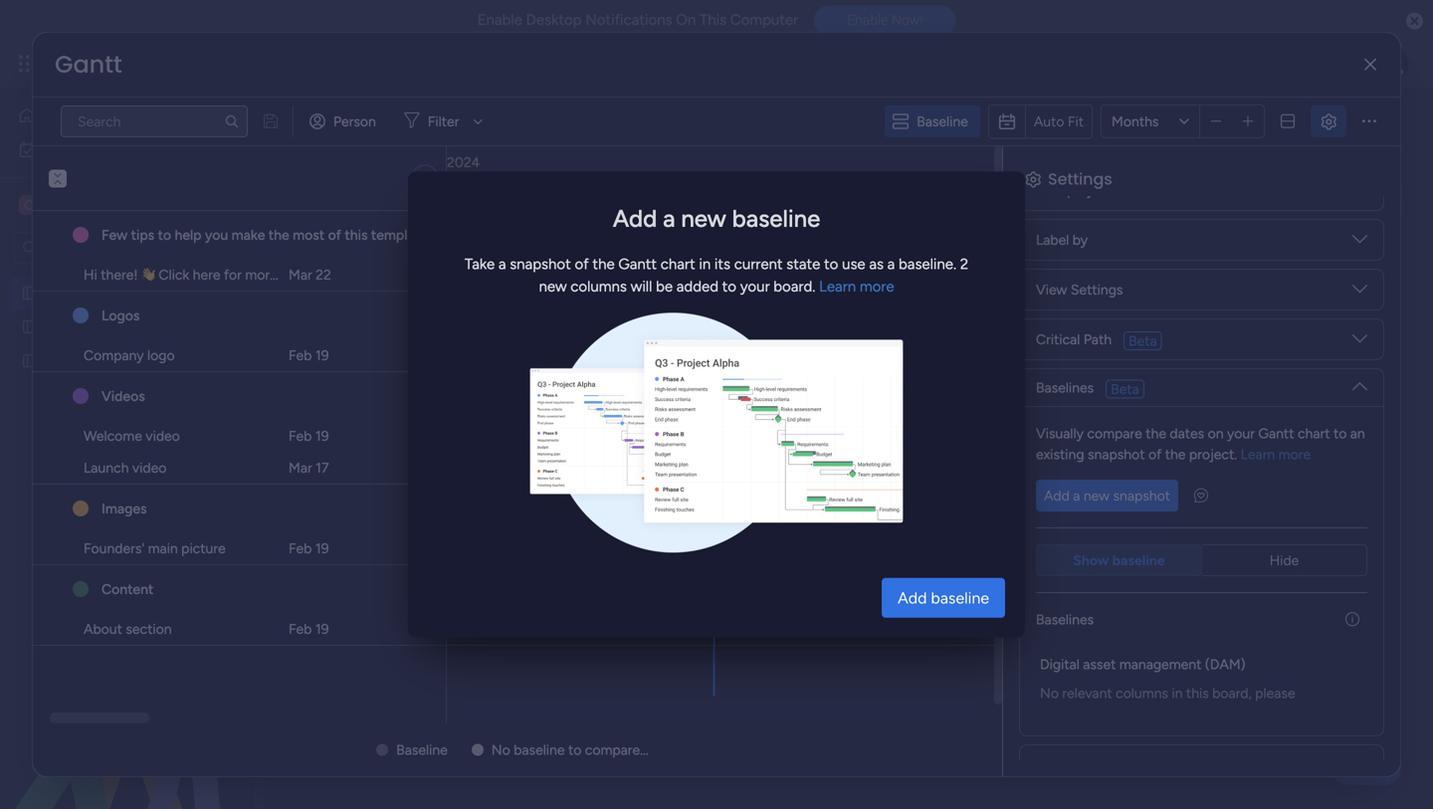 Task type: locate. For each thing, give the bounding box(es) containing it.
1 vertical spatial baseline
[[396, 741, 448, 758]]

19 for about section
[[315, 621, 329, 637]]

1 vertical spatial creative
[[47, 318, 99, 335]]

filter left arrow down icon
[[428, 113, 459, 130]]

creative down the v2 collapse up icon
[[46, 196, 108, 214]]

new down v2 search icon
[[539, 277, 567, 295]]

digital asset management (dam) up templates
[[303, 103, 830, 147]]

video
[[146, 427, 180, 444], [132, 459, 167, 476]]

1 vertical spatial by
[[1073, 231, 1088, 248]]

columns down digital asset management (dam) heading
[[1116, 685, 1168, 702]]

0 horizontal spatial new
[[539, 277, 567, 295]]

add baseline button
[[882, 578, 1005, 618]]

gantt up home
[[55, 48, 122, 81]]

1 vertical spatial mar
[[617, 394, 638, 408]]

0 horizontal spatial learn more
[[819, 277, 894, 295]]

most up view settings
[[1067, 232, 1096, 247]]

public board image for creative requests
[[21, 317, 40, 336]]

asset up "q1 2024"
[[410, 103, 494, 147]]

:) down 'integrate' button
[[1192, 232, 1201, 247]]

see more link
[[816, 148, 880, 168]]

enable
[[477, 11, 522, 29], [847, 12, 888, 28]]

website homepage redesign
[[47, 352, 225, 369]]

● left -
[[555, 394, 567, 408]]

months
[[1112, 113, 1159, 130]]

2 baselines from the top
[[1036, 611, 1094, 628]]

few up baseline.
[[895, 232, 918, 247]]

enable now!
[[847, 12, 923, 28]]

board.
[[774, 277, 815, 295]]

a for add a new baseline
[[663, 204, 675, 233]]

1 horizontal spatial make
[[1012, 232, 1043, 247]]

1 vertical spatial 1
[[619, 313, 624, 327]]

mar for mar 22
[[289, 266, 312, 283]]

2 horizontal spatial 1
[[1349, 117, 1355, 134]]

columns down 'search' field
[[571, 277, 627, 295]]

invite / 1 button
[[1265, 109, 1364, 141]]

baseline for no baseline to compare with
[[514, 741, 565, 758]]

invite
[[1302, 117, 1337, 134]]

option
[[0, 275, 254, 279]]

hi there!   👋  click here for more information  →
[[84, 266, 370, 283]]

person up main table button
[[333, 113, 376, 130]]

1 vertical spatial day
[[634, 506, 654, 521]]

Filter dashboard by text search field
[[61, 105, 248, 137]]

2 vertical spatial mar
[[289, 459, 312, 476]]

list box containing digital asset management (dam)
[[0, 272, 254, 646]]

2 vertical spatial gantt
[[1258, 425, 1294, 442]]

template down table
[[371, 226, 428, 243]]

creative for creative assets
[[46, 196, 108, 214]]

person down add a new baseline
[[679, 240, 722, 257]]

project.
[[1189, 446, 1237, 463]]

more inside the learn more about this package of templates here: https://youtu.be/9x6_kyyrn_e see more
[[342, 151, 375, 168]]

a up 'be'
[[663, 204, 675, 233]]

a inside button
[[1073, 487, 1080, 504]]

by right "label"
[[1073, 231, 1088, 248]]

to left the with
[[568, 741, 582, 758]]

(dam) down for on the left top of the page
[[212, 285, 252, 302]]

template
[[371, 226, 428, 243], [1138, 232, 1189, 247]]

add for add a new snapshot
[[1044, 487, 1070, 504]]

here:
[[582, 151, 614, 168]]

product
[[624, 276, 666, 290]]

beta down path
[[1111, 381, 1139, 398]]

video for launch video
[[132, 459, 167, 476]]

enable inside button
[[847, 12, 888, 28]]

0 vertical spatial your
[[740, 277, 770, 295]]

tips down assets
[[131, 226, 154, 243]]

help up "2"
[[961, 232, 985, 247]]

chart up 'be'
[[661, 255, 695, 273]]

feb 19 for about section
[[289, 621, 329, 637]]

1 horizontal spatial in
[[1172, 685, 1183, 702]]

learn more link down the use
[[819, 277, 894, 295]]

0 horizontal spatial digital asset management (dam)
[[47, 285, 252, 302]]

digital down hi
[[47, 285, 86, 302]]

0 vertical spatial learn more
[[819, 277, 894, 295]]

0 vertical spatial public board image
[[21, 284, 40, 303]]

learn more
[[819, 277, 894, 295], [1241, 446, 1311, 463]]

asset up →
[[342, 240, 375, 257]]

for
[[224, 266, 242, 283]]

new for add a new snapshot
[[1084, 487, 1110, 504]]

digital asset management (dam)
[[303, 103, 830, 147], [47, 285, 252, 302], [1040, 656, 1246, 673]]

of
[[500, 151, 513, 168], [328, 226, 341, 243], [1099, 232, 1111, 247], [575, 255, 589, 273], [1148, 446, 1162, 463]]

visually
[[1036, 425, 1084, 442]]

2 vertical spatial digital
[[1040, 656, 1080, 673]]

learn more right project.
[[1241, 446, 1311, 463]]

to left the use
[[824, 255, 838, 273]]

a right take
[[498, 255, 506, 273]]

1 vertical spatial beta
[[1111, 381, 1139, 398]]

1 horizontal spatial management
[[502, 103, 721, 147]]

a down existing
[[1073, 487, 1080, 504]]

compare left the with
[[585, 741, 640, 758]]

section
[[126, 621, 172, 637]]

digital asset management (dam) group
[[1036, 654, 1367, 704]]

of inside the learn more about this package of templates here: https://youtu.be/9x6_kyyrn_e see more
[[500, 151, 513, 168]]

angle down image
[[393, 241, 402, 256]]

2 public board image from the top
[[21, 317, 40, 336]]

0 horizontal spatial you
[[205, 226, 228, 243]]

videos
[[102, 388, 145, 405], [513, 394, 552, 408]]

feb 19 for founders' main picture
[[289, 540, 329, 557]]

help
[[175, 226, 202, 243], [961, 232, 985, 247]]

0 vertical spatial baseline
[[917, 113, 968, 130]]

0 vertical spatial no
[[1040, 685, 1059, 702]]

chart left an
[[1298, 425, 1330, 442]]

snapshot inside take a snapshot of the gantt chart in its current state to use as a baseline. 2 new columns will be added to your board.
[[510, 255, 571, 273]]

2 vertical spatial new
[[1084, 487, 1110, 504]]

1 vertical spatial new
[[539, 277, 567, 295]]

by right group
[[1079, 182, 1094, 199]]

0 vertical spatial digital asset management (dam)
[[303, 103, 830, 147]]

baselines up the visually
[[1036, 379, 1094, 396]]

0 vertical spatial baselines
[[1036, 379, 1094, 396]]

there!
[[101, 266, 138, 283]]

2 horizontal spatial digital asset management (dam)
[[1040, 656, 1246, 673]]

0 vertical spatial beta
[[1129, 332, 1157, 349]]

19
[[315, 347, 329, 364], [594, 394, 606, 408], [315, 427, 329, 444], [595, 506, 607, 521], [315, 540, 329, 557], [315, 621, 329, 637]]

digital asset management (dam) down 👋 at the top left of page
[[47, 285, 252, 302]]

digital inside heading
[[1040, 656, 1080, 673]]

empty
[[777, 276, 811, 290]]

1 vertical spatial learn more link
[[1241, 446, 1311, 463]]

learn more down the use
[[819, 277, 894, 295]]

please
[[1255, 685, 1295, 702]]

select product image
[[18, 54, 38, 74]]

2 enable from the left
[[847, 12, 888, 28]]

digital asset management (dam) inside group
[[1040, 656, 1246, 673]]

management up here:
[[502, 103, 721, 147]]

in left its
[[699, 255, 711, 273]]

days
[[689, 394, 714, 408]]

1 vertical spatial gantt
[[618, 255, 657, 273]]

videos left -
[[513, 394, 552, 408]]

creative up website at left
[[47, 318, 99, 335]]

arrow down image
[[810, 236, 834, 260]]

baseline inside add baseline button
[[931, 588, 989, 607]]

1 horizontal spatial learn
[[819, 277, 856, 295]]

filter
[[428, 113, 459, 130], [771, 240, 803, 257]]

0 vertical spatial digital
[[303, 103, 402, 147]]

digital up relevant
[[1040, 656, 1080, 673]]

color by
[[1036, 757, 1089, 774]]

few tips to help you make the most of this template :) down group
[[895, 232, 1201, 247]]

Digital asset management (DAM) field
[[298, 103, 835, 147]]

0 horizontal spatial most
[[293, 226, 325, 243]]

2 horizontal spatial new
[[1084, 487, 1110, 504]]

feb 19 for company logo
[[289, 347, 329, 364]]

digital asset management (dam) inside list box
[[47, 285, 252, 302]]

template down 'integrate' button
[[1138, 232, 1189, 247]]

:) right "angle down" icon
[[431, 226, 440, 243]]

the right v2 search icon
[[593, 255, 615, 273]]

management inside digital asset management (dam) heading
[[1119, 656, 1202, 673]]

1 public board image from the top
[[21, 284, 40, 303]]

1 vertical spatial baselines
[[1036, 611, 1094, 628]]

company logo
[[84, 347, 175, 364]]

0 horizontal spatial few
[[102, 226, 128, 243]]

2 horizontal spatial learn
[[1241, 446, 1275, 463]]

1 baselines from the top
[[1036, 379, 1094, 396]]

person button up added
[[647, 232, 734, 264]]

tips
[[131, 226, 154, 243], [921, 232, 943, 247]]

0 horizontal spatial videos
[[102, 388, 145, 405]]

(dam) up see
[[728, 103, 830, 147]]

this
[[418, 151, 441, 168], [345, 226, 368, 243], [1114, 232, 1135, 247], [1186, 685, 1209, 702]]

settings
[[1048, 168, 1112, 190], [1071, 281, 1123, 298]]

v2 info image
[[1346, 611, 1360, 628]]

1 vertical spatial in
[[1172, 685, 1183, 702]]

this right the about at the left top of the page
[[418, 151, 441, 168]]

digital asset management (dam) heading
[[1040, 654, 1246, 675]]

to left an
[[1334, 425, 1347, 442]]

0 horizontal spatial management
[[126, 285, 208, 302]]

feb 19
[[289, 347, 329, 364], [289, 427, 329, 444], [572, 506, 607, 521], [289, 540, 329, 557], [289, 621, 329, 637]]

public board image
[[21, 284, 40, 303], [21, 317, 40, 336]]

make up for on the left top of the page
[[232, 226, 265, 243]]

person button
[[302, 105, 388, 137], [647, 232, 734, 264]]

use
[[842, 255, 866, 273]]

integrate
[[1081, 187, 1138, 204]]

digital inside list box
[[47, 285, 86, 302]]

learn up the main
[[305, 151, 339, 168]]

see
[[818, 150, 842, 167]]

filter button
[[396, 105, 490, 137], [740, 232, 834, 264]]

0 horizontal spatial person button
[[302, 105, 388, 137]]

1 horizontal spatial enable
[[847, 12, 888, 28]]

add to favorites image
[[878, 115, 898, 135]]

1 horizontal spatial baseline
[[917, 113, 968, 130]]

baselines down show on the right
[[1036, 611, 1094, 628]]

this left board,
[[1186, 685, 1209, 702]]

snapshot up add a new snapshot
[[1088, 446, 1145, 463]]

dapulse x slim image
[[1364, 57, 1376, 72]]

(dam)
[[728, 103, 830, 147], [212, 285, 252, 302], [1205, 656, 1246, 673]]

filter button up q1 at the left of page
[[396, 105, 490, 137]]

1 horizontal spatial digital
[[303, 103, 402, 147]]

1 horizontal spatial 17
[[641, 394, 653, 408]]

1 horizontal spatial (dam)
[[728, 103, 830, 147]]

1 horizontal spatial you
[[988, 232, 1009, 247]]

person
[[333, 113, 376, 130], [679, 240, 722, 257]]

as
[[869, 255, 884, 273]]

you left "label"
[[988, 232, 1009, 247]]

Search in workspace field
[[42, 236, 166, 259]]

0 vertical spatial 17
[[641, 394, 653, 408]]

1 vertical spatial 17
[[316, 459, 329, 476]]

v2 collapse down image
[[49, 163, 67, 176]]

your inside visually compare the dates on your gantt chart to an existing snapshot of the project.
[[1227, 425, 1255, 442]]

feb for company logo
[[289, 347, 312, 364]]

hi
[[84, 266, 97, 283]]

videos for videos ● feb 19 - mar 17 ● 28 days
[[513, 394, 552, 408]]

few tips to help you make the most of this template :) up for on the left top of the page
[[102, 226, 440, 243]]

● down 'search' field
[[604, 313, 616, 327]]

workspace image
[[19, 194, 39, 216]]

(dam) up board,
[[1205, 656, 1246, 673]]

:)
[[431, 226, 440, 243], [1192, 232, 1201, 247]]

enable for enable desktop notifications on this computer
[[477, 11, 522, 29]]

to inside visually compare the dates on your gantt chart to an existing snapshot of the project.
[[1334, 425, 1347, 442]]

0 horizontal spatial help
[[175, 226, 202, 243]]

baseline
[[917, 113, 968, 130], [396, 741, 448, 758]]

by
[[1079, 182, 1094, 199], [1073, 231, 1088, 248], [1073, 757, 1089, 774]]

management down "click"
[[126, 285, 208, 302]]

2 horizontal spatial gantt
[[1258, 425, 1294, 442]]

management for the digital asset management (dam) group
[[1119, 656, 1202, 673]]

to
[[158, 226, 171, 243], [946, 232, 958, 247], [824, 255, 838, 273], [722, 277, 736, 295], [1334, 425, 1347, 442], [568, 741, 582, 758]]

your down current
[[740, 277, 770, 295]]

john smith image
[[1377, 48, 1409, 80]]

0 vertical spatial 1
[[1349, 117, 1355, 134]]

👋
[[141, 266, 155, 283]]

list box
[[0, 272, 254, 646]]

in
[[699, 255, 711, 273], [1172, 685, 1183, 702]]

a
[[663, 204, 675, 233], [498, 255, 506, 273], [887, 255, 895, 273], [1073, 487, 1080, 504]]

asset inside new asset button
[[342, 240, 375, 257]]

videos ● feb 19 - mar 17 ● 28 days
[[513, 394, 714, 408]]

1 horizontal spatial columns
[[1116, 685, 1168, 702]]

1 horizontal spatial learn more link
[[1241, 446, 1311, 463]]

add
[[613, 204, 657, 233], [462, 239, 487, 256], [1044, 487, 1070, 504], [898, 588, 927, 607]]

new up its
[[681, 204, 726, 233]]

learn right project.
[[1241, 446, 1275, 463]]

enable desktop notifications on this computer
[[477, 11, 798, 29]]

my work link
[[12, 133, 242, 165]]

board,
[[1212, 685, 1252, 702]]

add inside popup button
[[462, 239, 487, 256]]

2
[[960, 255, 969, 273]]

v2 plus image
[[1243, 114, 1253, 129]]

1 vertical spatial digital asset management (dam)
[[47, 285, 252, 302]]

0 vertical spatial settings
[[1048, 168, 1112, 190]]

in down digital asset management (dam) heading
[[1172, 685, 1183, 702]]

no inside the digital asset management (dam) group
[[1040, 685, 1059, 702]]

digital asset management (dam) up no relevant columns in this board, please
[[1040, 656, 1246, 673]]

creative for creative requests
[[47, 318, 99, 335]]

make up view
[[1012, 232, 1043, 247]]

0 horizontal spatial your
[[740, 277, 770, 295]]

video up launch video
[[146, 427, 180, 444]]

welcome
[[84, 427, 142, 444]]

company
[[84, 347, 144, 364]]

1 horizontal spatial chart
[[1298, 425, 1330, 442]]

by right the color
[[1073, 757, 1089, 774]]

1 horizontal spatial ●
[[604, 313, 616, 327]]

enable left 'desktop'
[[477, 11, 522, 29]]

1 vertical spatial filter
[[771, 240, 803, 257]]

compare right the visually
[[1087, 425, 1142, 442]]

baseline.
[[899, 255, 957, 273]]

your right the on
[[1227, 425, 1255, 442]]

this inside the learn more about this package of templates here: https://youtu.be/9x6_kyyrn_e see more
[[418, 151, 441, 168]]

2 vertical spatial learn
[[1241, 446, 1275, 463]]

1 horizontal spatial no
[[1040, 685, 1059, 702]]

workspace selection element
[[19, 193, 160, 217]]

2 vertical spatial (dam)
[[1205, 656, 1246, 673]]

creative inside workspace selection element
[[46, 196, 108, 214]]

2 horizontal spatial digital
[[1040, 656, 1080, 673]]

dates
[[1170, 425, 1204, 442]]

0 vertical spatial in
[[699, 255, 711, 273]]

the left dates
[[1146, 425, 1166, 442]]

table
[[366, 187, 399, 204]]

add for add widget
[[462, 239, 487, 256]]

no relevant columns in this board, please
[[1040, 685, 1295, 702]]

search image
[[224, 113, 240, 129]]

0 vertical spatial filter
[[428, 113, 459, 130]]

by for label by
[[1073, 231, 1088, 248]]

0 vertical spatial mar
[[289, 266, 312, 283]]

will
[[631, 277, 652, 295]]

more right project.
[[1279, 446, 1311, 463]]

mar
[[289, 266, 312, 283], [617, 394, 638, 408], [289, 459, 312, 476]]

more up main table button
[[342, 151, 375, 168]]

2 vertical spatial digital asset management (dam)
[[1040, 656, 1246, 673]]

add a new snapshot button
[[1036, 480, 1178, 512]]

lottie animation element
[[0, 608, 254, 809]]

gantt right the on
[[1258, 425, 1294, 442]]

public board image
[[21, 351, 40, 370]]

of inside visually compare the dates on your gantt chart to an existing snapshot of the project.
[[1148, 446, 1162, 463]]

1 vertical spatial person button
[[647, 232, 734, 264]]

person button up the about at the left top of the page
[[302, 105, 388, 137]]

gantt up product
[[618, 255, 657, 273]]

add a new snapshot
[[1044, 487, 1170, 504]]

chart
[[661, 255, 695, 273], [1298, 425, 1330, 442]]

2 horizontal spatial (dam)
[[1205, 656, 1246, 673]]

main table
[[332, 187, 399, 204]]

label by
[[1036, 231, 1088, 248]]

2 vertical spatial 1
[[626, 506, 631, 521]]

chart inside visually compare the dates on your gantt chart to an existing snapshot of the project.
[[1298, 425, 1330, 442]]

compare
[[1087, 425, 1142, 442], [585, 741, 640, 758]]

creative inside list box
[[47, 318, 99, 335]]

homepage
[[101, 352, 168, 369]]

snapshot inside visually compare the dates on your gantt chart to an existing snapshot of the project.
[[1088, 446, 1145, 463]]

most up mar 22
[[293, 226, 325, 243]]

enable now! button
[[814, 5, 956, 35]]

images
[[102, 500, 147, 517]]

1 horizontal spatial gantt
[[618, 255, 657, 273]]

1 horizontal spatial help
[[961, 232, 985, 247]]

0 vertical spatial management
[[502, 103, 721, 147]]

critical
[[1036, 331, 1080, 348]]

filter button up empty at the right top
[[740, 232, 834, 264]]

1 horizontal spatial learn more
[[1241, 446, 1311, 463]]

baseline
[[732, 204, 820, 233], [1112, 552, 1165, 569], [931, 588, 989, 607], [514, 741, 565, 758]]

add for add a new baseline
[[613, 204, 657, 233]]

tips up baseline.
[[921, 232, 943, 247]]

add baseline
[[898, 588, 989, 607]]

templates
[[517, 151, 579, 168]]

new down existing
[[1084, 487, 1110, 504]]

no baseline to compare with
[[491, 741, 671, 758]]

1 horizontal spatial your
[[1227, 425, 1255, 442]]

enable left now!
[[847, 12, 888, 28]]

few
[[102, 226, 128, 243], [895, 232, 918, 247]]

0 horizontal spatial filter button
[[396, 105, 490, 137]]

settings right view
[[1071, 281, 1123, 298]]

(dam) inside heading
[[1205, 656, 1246, 673]]

digital up the about at the left top of the page
[[303, 103, 402, 147]]

beta right path
[[1129, 332, 1157, 349]]

1 horizontal spatial digital asset management (dam)
[[303, 103, 830, 147]]

1 vertical spatial management
[[126, 285, 208, 302]]

● left 28
[[656, 394, 668, 408]]

0 horizontal spatial make
[[232, 226, 265, 243]]

0 vertical spatial person button
[[302, 105, 388, 137]]

0 horizontal spatial enable
[[477, 11, 522, 29]]

learn more link right project.
[[1241, 446, 1311, 463]]

1 enable from the left
[[477, 11, 522, 29]]

baseline inside show baseline button
[[1112, 552, 1165, 569]]

v2 minus image
[[1211, 114, 1221, 129]]

new for add a new baseline
[[681, 204, 726, 233]]

new inside button
[[1084, 487, 1110, 504]]

by for color by
[[1073, 757, 1089, 774]]

this inside the digital asset management (dam) group
[[1186, 685, 1209, 702]]

snapshot right take
[[510, 255, 571, 273]]

None search field
[[61, 105, 248, 137]]

the
[[269, 226, 289, 243], [1046, 232, 1064, 247], [593, 255, 615, 273], [1146, 425, 1166, 442], [1165, 446, 1186, 463]]

learn down the use
[[819, 277, 856, 295]]

filter left arrow down image
[[771, 240, 803, 257]]

few down creative assets
[[102, 226, 128, 243]]

main table button
[[302, 179, 413, 211]]

you up here
[[205, 226, 228, 243]]

0 horizontal spatial learn
[[305, 151, 339, 168]]

2024
[[447, 154, 480, 171]]

1 horizontal spatial videos
[[513, 394, 552, 408]]



Task type: vqa. For each thing, say whether or not it's contained in the screenshot.
company logo
yes



Task type: describe. For each thing, give the bounding box(es) containing it.
add for add baseline
[[898, 588, 927, 607]]

management for digital asset management (dam) field
[[502, 103, 721, 147]]

critical path
[[1036, 331, 1112, 348]]

a for take a snapshot of the gantt chart in its current state to use as a baseline. 2 new columns will be added to your board.
[[498, 255, 506, 273]]

information
[[281, 266, 353, 283]]

learn inside the learn more about this package of templates here: https://youtu.be/9x6_kyyrn_e see more
[[305, 151, 339, 168]]

logo
[[147, 347, 175, 364]]

a for add a new snapshot
[[1073, 487, 1080, 504]]

auto fit button
[[1026, 105, 1092, 137]]

arrow down image
[[466, 109, 490, 133]]

the left new
[[269, 226, 289, 243]]

package
[[444, 151, 497, 168]]

the down group
[[1046, 232, 1064, 247]]

to up baseline.
[[946, 232, 958, 247]]

my
[[46, 141, 65, 158]]

this
[[700, 11, 727, 29]]

relevant
[[1062, 685, 1112, 702]]

dapulse close image
[[1406, 11, 1423, 32]]

add widget button
[[425, 232, 543, 264]]

new inside take a snapshot of the gantt chart in its current state to use as a baseline. 2 new columns will be added to your board.
[[539, 277, 567, 295]]

home option
[[12, 100, 242, 131]]

public board image for digital asset management (dam)
[[21, 284, 40, 303]]

gantt inside visually compare the dates on your gantt chart to an existing snapshot of the project.
[[1258, 425, 1294, 442]]

learn more for leftmost learn more 'link'
[[819, 277, 894, 295]]

in inside take a snapshot of the gantt chart in its current state to use as a baseline. 2 new columns will be added to your board.
[[699, 255, 711, 273]]

1 horizontal spatial most
[[1067, 232, 1096, 247]]

notifications
[[585, 11, 672, 29]]

view settings
[[1036, 281, 1123, 298]]

enable for enable now!
[[847, 12, 888, 28]]

show baseline button
[[1036, 544, 1202, 576]]

Gantt field
[[50, 48, 127, 81]]

no for no relevant columns in this board, please
[[1040, 685, 1059, 702]]

on
[[676, 11, 696, 29]]

feb for about section
[[289, 621, 312, 637]]

c
[[24, 197, 34, 213]]

a right as
[[887, 255, 895, 273]]

collapse board header image
[[1382, 187, 1398, 203]]

beta for critical path
[[1129, 332, 1157, 349]]

existing
[[1036, 446, 1084, 463]]

work
[[68, 141, 99, 158]]

2 horizontal spatial ●
[[656, 394, 668, 408]]

/
[[1340, 117, 1345, 134]]

take a snapshot of the gantt chart in its current state to use as a baseline. 2 new columns will be added to your board.
[[465, 255, 969, 295]]

0 horizontal spatial :)
[[431, 226, 440, 243]]

activity button
[[1163, 109, 1257, 141]]

of inside take a snapshot of the gantt chart in its current state to use as a baseline. 2 new columns will be added to your board.
[[575, 255, 589, 273]]

more down as
[[860, 277, 894, 295]]

learn more for the bottom learn more 'link'
[[1241, 446, 1311, 463]]

marketing
[[700, 276, 753, 290]]

about section
[[84, 621, 172, 637]]

(dam) for the digital asset management (dam) group
[[1205, 656, 1246, 673]]

mar 22
[[289, 266, 331, 283]]

redesign
[[171, 352, 225, 369]]

chart inside take a snapshot of the gantt chart in its current state to use as a baseline. 2 new columns will be added to your board.
[[661, 255, 695, 273]]

22
[[316, 266, 331, 283]]

feb for founders' main picture
[[289, 540, 312, 557]]

1 horizontal spatial filter button
[[740, 232, 834, 264]]

content
[[102, 581, 154, 598]]

new asset
[[310, 240, 375, 257]]

0 horizontal spatial 1
[[619, 313, 624, 327]]

with
[[644, 741, 671, 758]]

add a new baseline
[[613, 204, 820, 233]]

video for welcome video
[[146, 427, 180, 444]]

0 horizontal spatial compare
[[585, 741, 640, 758]]

0 vertical spatial person
[[333, 113, 376, 130]]

-
[[609, 394, 614, 408]]

1 horizontal spatial :)
[[1192, 232, 1201, 247]]

→
[[356, 266, 370, 283]]

0 horizontal spatial few tips to help you make the most of this template :)
[[102, 226, 440, 243]]

activity
[[1171, 117, 1219, 134]]

founders' main picture
[[84, 540, 226, 557]]

hide button
[[1202, 544, 1367, 576]]

digital for digital asset management (dam) field
[[303, 103, 402, 147]]

main
[[332, 187, 362, 204]]

v2 collapse up image
[[49, 177, 67, 190]]

my work option
[[12, 133, 242, 165]]

0 horizontal spatial tips
[[131, 226, 154, 243]]

feb 19 for welcome video
[[289, 427, 329, 444]]

baseline inside popup button
[[917, 113, 968, 130]]

invite / 1
[[1302, 117, 1355, 134]]

desktop
[[526, 11, 582, 29]]

0 horizontal spatial template
[[371, 226, 428, 243]]

logos
[[102, 307, 140, 324]]

v2 user feedback image
[[1194, 488, 1208, 503]]

in inside the digital asset management (dam) group
[[1172, 685, 1183, 702]]

to up "click"
[[158, 226, 171, 243]]

show
[[1073, 552, 1109, 569]]

1 vertical spatial person
[[679, 240, 722, 257]]

current
[[734, 255, 783, 273]]

widget
[[491, 239, 534, 256]]

gantt inside take a snapshot of the gantt chart in its current state to use as a baseline. 2 new columns will be added to your board.
[[618, 255, 657, 273]]

19 for founders' main picture
[[315, 540, 329, 557]]

19 for company logo
[[315, 347, 329, 364]]

0 vertical spatial day
[[627, 313, 647, 327]]

welcome video
[[84, 427, 180, 444]]

baseline for add baseline
[[931, 588, 989, 607]]

(dam) inside list box
[[212, 285, 252, 302]]

asset inside list box
[[90, 285, 123, 302]]

(dam) for digital asset management (dam) field
[[728, 103, 830, 147]]

1 horizontal spatial few
[[895, 232, 918, 247]]

website
[[47, 352, 98, 369]]

group
[[1036, 182, 1075, 199]]

snapshot inside add a new snapshot button
[[1113, 487, 1170, 504]]

to down its
[[722, 277, 736, 295]]

0 vertical spatial gantt
[[55, 48, 122, 81]]

monday button
[[52, 38, 317, 90]]

0 horizontal spatial baseline
[[396, 741, 448, 758]]

creative assets
[[46, 196, 157, 214]]

0 horizontal spatial ●
[[555, 394, 567, 408]]

computer
[[730, 11, 798, 29]]

more dots image
[[1363, 114, 1376, 129]]

digital asset management (dam) for digital asset management (dam) field
[[303, 103, 830, 147]]

its
[[714, 255, 731, 273]]

this down integrate
[[1114, 232, 1135, 247]]

the inside take a snapshot of the gantt chart in its current state to use as a baseline. 2 new columns will be added to your board.
[[593, 255, 615, 273]]

● 1 day
[[601, 313, 647, 327]]

view
[[1036, 281, 1067, 298]]

digital asset management (dam) for the digital asset management (dam) group
[[1040, 656, 1246, 673]]

label
[[1036, 231, 1069, 248]]

0 vertical spatial filter button
[[396, 105, 490, 137]]

added
[[677, 277, 719, 295]]

28
[[671, 394, 686, 408]]

1 horizontal spatial 1
[[626, 506, 631, 521]]

lottie animation image
[[0, 608, 254, 809]]

1 horizontal spatial tips
[[921, 232, 943, 247]]

creative requests
[[47, 318, 157, 335]]

columns inside the digital asset management (dam) group
[[1116, 685, 1168, 702]]

integrate button
[[1047, 174, 1239, 216]]

1 horizontal spatial person button
[[647, 232, 734, 264]]

beta for baselines
[[1111, 381, 1139, 398]]

mar 17
[[289, 459, 329, 476]]

filter for arrow down icon
[[428, 113, 459, 130]]

assets
[[111, 196, 157, 214]]

help button
[[1332, 752, 1401, 785]]

about
[[378, 151, 414, 168]]

digital for the digital asset management (dam) group
[[1040, 656, 1080, 673]]

videos for videos
[[102, 388, 145, 405]]

your inside take a snapshot of the gantt chart in its current state to use as a baseline. 2 new columns will be added to your board.
[[740, 277, 770, 295]]

feb for welcome video
[[289, 427, 312, 444]]

on
[[1208, 425, 1224, 442]]

asset inside digital asset management (dam) heading
[[1083, 656, 1116, 673]]

the down dates
[[1165, 446, 1186, 463]]

about
[[84, 621, 122, 637]]

fit
[[1068, 113, 1084, 130]]

1 horizontal spatial few tips to help you make the most of this template :)
[[895, 232, 1201, 247]]

v2 search image
[[562, 237, 577, 259]]

compare inside visually compare the dates on your gantt chart to an existing snapshot of the project.
[[1087, 425, 1142, 442]]

launch video
[[84, 459, 167, 476]]

no for no baseline to compare with
[[491, 741, 510, 758]]

now!
[[892, 12, 923, 28]]

columns inside take a snapshot of the gantt chart in its current state to use as a baseline. 2 new columns will be added to your board.
[[571, 277, 627, 295]]

picture
[[181, 540, 226, 557]]

more right for on the left top of the page
[[245, 266, 277, 283]]

1 vertical spatial learn
[[819, 277, 856, 295]]

1 inside button
[[1349, 117, 1355, 134]]

this right new
[[345, 226, 368, 243]]

management inside list box
[[126, 285, 208, 302]]

0 horizontal spatial learn more link
[[819, 277, 894, 295]]

19 for welcome video
[[315, 427, 329, 444]]

founders'
[[84, 540, 144, 557]]

q1
[[427, 154, 443, 171]]

Search field
[[577, 234, 636, 262]]

group by
[[1036, 182, 1094, 199]]

color
[[1036, 757, 1070, 774]]

home link
[[12, 100, 242, 131]]

mar for mar 17
[[289, 459, 312, 476]]

1 vertical spatial settings
[[1071, 281, 1123, 298]]

by for group by
[[1079, 182, 1094, 199]]

new
[[310, 240, 339, 257]]

1 horizontal spatial template
[[1138, 232, 1189, 247]]

learn more about this package of templates here: https://youtu.be/9x6_kyyrn_e see more
[[305, 150, 878, 168]]

filter for arrow down image
[[771, 240, 803, 257]]

baseline for show baseline
[[1112, 552, 1165, 569]]



